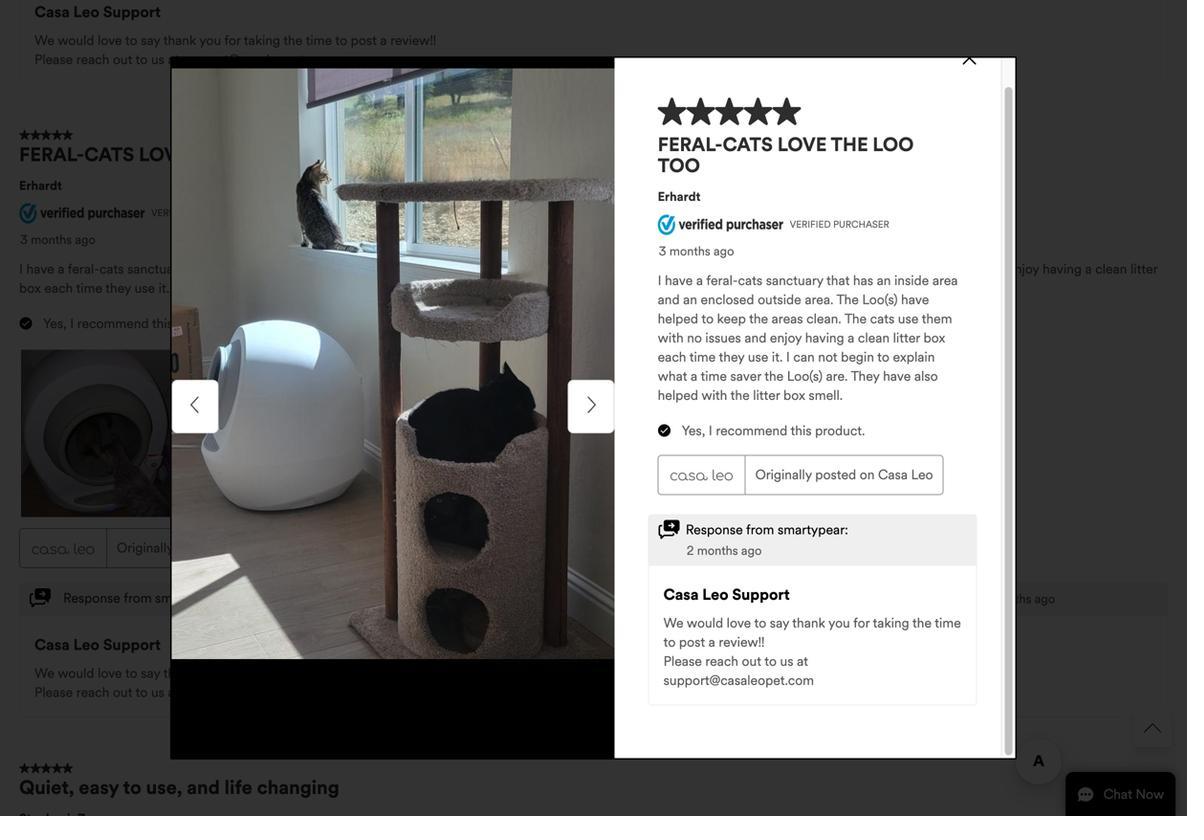 Task type: describe. For each thing, give the bounding box(es) containing it.
1 cats from the left
[[99, 261, 124, 278]]

area.
[[470, 261, 499, 278]]

1 taking from the top
[[244, 32, 280, 49]]

outside
[[423, 261, 467, 278]]

feral-
[[68, 261, 99, 278]]

0 vertical spatial loo(s)
[[527, 261, 563, 278]]

quiet,
[[19, 776, 74, 800]]

1 would from the top
[[58, 32, 94, 49]]

2 vertical spatial casa
[[34, 636, 70, 655]]

are.
[[493, 280, 515, 297]]

1 review!! from the top
[[391, 32, 437, 49]]

1 vertical spatial leo
[[273, 540, 295, 557]]

having
[[1043, 261, 1082, 278]]

area
[[294, 261, 319, 278]]

1 please from the top
[[34, 51, 73, 68]]

2 we would love to say thank you for taking the time to post a review!! please reach out to us at support@casaleopet.com from the top
[[34, 665, 437, 701]]

explain
[[280, 280, 322, 297]]

1 vertical spatial litter
[[704, 280, 731, 297]]

enjoy
[[1008, 261, 1040, 278]]

them
[[862, 261, 892, 278]]

2 at from the top
[[168, 684, 179, 701]]

2 thank from the top
[[163, 665, 196, 682]]

2 taking from the top
[[244, 665, 280, 682]]

months for 3
[[31, 232, 72, 248]]

1 the from the left
[[502, 261, 524, 278]]

2 love from the top
[[98, 665, 122, 682]]

from
[[124, 590, 152, 607]]

quiet, easy to use, and life changing
[[19, 776, 340, 800]]

2 for from the top
[[224, 665, 241, 682]]

1 for from the top
[[224, 32, 241, 49]]

1 we from the top
[[34, 32, 55, 49]]

can
[[180, 280, 201, 297]]

2 review!! from the top
[[391, 665, 437, 682]]

1 support from the top
[[103, 2, 161, 21]]

clean
[[1096, 261, 1128, 278]]

too
[[279, 143, 322, 166]]

1 say from the top
[[141, 32, 160, 49]]

originally
[[117, 540, 173, 557]]

0 horizontal spatial loo(s)
[[454, 280, 490, 297]]

2 please from the top
[[34, 684, 73, 701]]

loo
[[234, 143, 275, 166]]

1 vertical spatial casa
[[240, 540, 269, 557]]

1 you from the top
[[199, 32, 221, 49]]

keep
[[657, 261, 686, 278]]

feral-
[[19, 143, 84, 166]]

3 months ago
[[20, 232, 96, 248]]

1 at from the top
[[168, 51, 179, 68]]

ago for 3 months ago
[[75, 232, 96, 248]]

1 support@casaleopet.com from the top
[[183, 51, 333, 68]]

2 horizontal spatial i
[[173, 280, 177, 297]]

2 we from the top
[[34, 665, 55, 682]]

2 would from the top
[[58, 665, 94, 682]]

smell.
[[760, 280, 794, 297]]

1 box from the left
[[19, 280, 41, 297]]

smartypear:
[[155, 590, 226, 607]]

2 vertical spatial i
[[70, 316, 74, 332]]

1 vertical spatial helped
[[609, 280, 649, 297]]

has
[[215, 261, 235, 278]]

1 out from the top
[[113, 51, 132, 68]]

1 vertical spatial use
[[135, 280, 155, 297]]

not
[[205, 280, 224, 297]]

issues
[[943, 261, 979, 278]]

that
[[188, 261, 211, 278]]

begin
[[228, 280, 261, 297]]

they
[[106, 280, 131, 297]]

each
[[44, 280, 73, 297]]

inside
[[256, 261, 291, 278]]

they
[[518, 280, 547, 297]]

response from smartypear:
[[63, 590, 226, 607]]

no
[[925, 261, 940, 278]]

1 casa leo support from the top
[[34, 2, 161, 21]]

love
[[139, 143, 188, 166]]

2 an from the left
[[348, 261, 363, 278]]

2 post from the top
[[351, 665, 377, 682]]



Task type: locate. For each thing, give the bounding box(es) containing it.
1 vertical spatial reach
[[76, 684, 109, 701]]

support@casaleopet.com
[[183, 51, 333, 68], [183, 684, 333, 701]]

love
[[98, 32, 122, 49], [98, 665, 122, 682]]

2 reach from the top
[[76, 684, 109, 701]]

us up love
[[151, 51, 165, 68]]

have up each at the left top of the page
[[26, 261, 54, 278]]

1 horizontal spatial the
[[785, 261, 807, 278]]

have up also
[[566, 261, 594, 278]]

litter down areas
[[704, 280, 731, 297]]

us down response from smartypear:
[[151, 684, 165, 701]]

1 horizontal spatial loo(s)
[[527, 261, 563, 278]]

sanctuary
[[127, 261, 185, 278]]

1 horizontal spatial box
[[734, 280, 756, 297]]

close button
[[957, 50, 982, 69]]

3
[[20, 232, 28, 248]]

0 horizontal spatial with
[[652, 280, 678, 297]]

cats
[[84, 143, 134, 166]]

1 vertical spatial months
[[991, 592, 1032, 607]]

please
[[34, 51, 73, 68], [34, 684, 73, 701]]

0 horizontal spatial litter
[[704, 280, 731, 297]]

0 vertical spatial use
[[838, 261, 859, 278]]

1 vertical spatial we would love to say thank you for taking the time to post a review!! please reach out to us at support@casaleopet.com
[[34, 665, 437, 701]]

1 vertical spatial support@casaleopet.com
[[183, 684, 333, 701]]

1 vertical spatial we
[[34, 665, 55, 682]]

0 horizontal spatial use
[[135, 280, 155, 297]]

0 vertical spatial please
[[34, 51, 73, 68]]

1 we would love to say thank you for taking the time to post a review!! please reach out to us at support@casaleopet.com from the top
[[34, 32, 437, 68]]

would
[[58, 32, 94, 49], [58, 665, 94, 682]]

0 vertical spatial at
[[168, 51, 179, 68]]

and up "what"
[[323, 261, 345, 278]]

1 love from the top
[[98, 32, 122, 49]]

posted
[[177, 540, 218, 557]]

yes,
[[43, 316, 67, 332]]

2 out from the top
[[113, 684, 132, 701]]

0 vertical spatial leo
[[73, 2, 99, 21]]

1 horizontal spatial use
[[838, 261, 859, 278]]

ago right 2
[[1035, 592, 1056, 607]]

1 horizontal spatial months
[[991, 592, 1032, 607]]

post
[[351, 32, 377, 49], [351, 665, 377, 682]]

cats left them
[[810, 261, 835, 278]]

and
[[323, 261, 345, 278], [982, 261, 1004, 278], [187, 776, 220, 800]]

0 vertical spatial litter
[[1131, 261, 1158, 278]]

an up "what"
[[348, 261, 363, 278]]

reach
[[76, 51, 109, 68], [76, 684, 109, 701]]

0 horizontal spatial i
[[19, 261, 23, 278]]

1 reach from the top
[[76, 51, 109, 68]]

0 horizontal spatial box
[[19, 280, 41, 297]]

2 you from the top
[[199, 665, 221, 682]]

it.
[[159, 280, 169, 297]]

i right 'yes,' on the left top of page
[[70, 316, 74, 332]]

0 vertical spatial support
[[103, 2, 161, 21]]

0 vertical spatial support@casaleopet.com
[[183, 51, 333, 68]]

litter right clean
[[1131, 261, 1158, 278]]

this
[[152, 316, 173, 332]]

0 horizontal spatial ago
[[75, 232, 96, 248]]

changing
[[257, 776, 340, 800]]

0 vertical spatial reach
[[76, 51, 109, 68]]

1 vertical spatial i
[[173, 280, 177, 297]]

an up begin
[[238, 261, 252, 278]]

easy
[[79, 776, 119, 800]]

0 vertical spatial review!!
[[391, 32, 437, 49]]

0 vertical spatial love
[[98, 32, 122, 49]]

cats up they
[[99, 261, 124, 278]]

0 vertical spatial we would love to say thank you for taking the time to post a review!! please reach out to us at support@casaleopet.com
[[34, 32, 437, 68]]

ago up feral-
[[75, 232, 96, 248]]

at
[[168, 51, 179, 68], [168, 684, 179, 701]]

we
[[34, 32, 55, 49], [34, 665, 55, 682]]

loo(s)
[[527, 261, 563, 278], [454, 280, 490, 297]]

0 vertical spatial taking
[[244, 32, 280, 49]]

0 vertical spatial casa leo support
[[34, 2, 161, 21]]

the
[[192, 143, 230, 166]]

the up smell.
[[785, 261, 807, 278]]

i right it.
[[173, 280, 177, 297]]

we would love to say thank you for taking the time to post a review!! please reach out to us at support@casaleopet.com
[[34, 32, 437, 68], [34, 665, 437, 701]]

feral-cats love the loo too
[[19, 143, 322, 166]]

2 the from the left
[[785, 261, 807, 278]]

1 vertical spatial you
[[199, 665, 221, 682]]

0 vertical spatial post
[[351, 32, 377, 49]]

1 horizontal spatial with
[[896, 261, 921, 278]]

2
[[980, 592, 988, 607]]

0 horizontal spatial an
[[238, 261, 252, 278]]

0 horizontal spatial and
[[187, 776, 220, 800]]

1 post from the top
[[351, 32, 377, 49]]

i down 3
[[19, 261, 23, 278]]

months for 2
[[991, 592, 1032, 607]]

loo(s) up they
[[527, 261, 563, 278]]

the up are.
[[502, 261, 524, 278]]

helped
[[598, 261, 638, 278], [609, 280, 649, 297]]

helped right also
[[609, 280, 649, 297]]

2 support from the top
[[103, 636, 161, 655]]

2 vertical spatial leo
[[73, 636, 99, 655]]

product.
[[177, 316, 227, 332]]

out
[[113, 51, 132, 68], [113, 684, 132, 701]]

and left enjoy
[[982, 261, 1004, 278]]

life
[[224, 776, 253, 800]]

0 vertical spatial thank
[[163, 32, 196, 49]]

1 vertical spatial thank
[[163, 665, 196, 682]]

i have a feral-cats sanctuary that has an inside area and an enclosed outside area. the loo(s) have helped to keep the areas clean. the cats use them with no issues and enjoy having a clean litter box each time they use it. i can not begin to explain what a time saver the loo(s) are. they have also helped with the litter box smell.
[[19, 261, 1158, 297]]

saver
[[397, 280, 429, 297]]

to
[[125, 32, 137, 49], [335, 32, 347, 49], [136, 51, 148, 68], [642, 261, 654, 278], [264, 280, 276, 297], [125, 665, 137, 682], [335, 665, 347, 682], [136, 684, 148, 701], [123, 776, 142, 800]]

say
[[141, 32, 160, 49], [141, 665, 160, 682]]

1 us from the top
[[151, 51, 165, 68]]

use
[[838, 261, 859, 278], [135, 280, 155, 297]]

months right 2
[[991, 592, 1032, 607]]

1 vertical spatial love
[[98, 665, 122, 682]]

enclosed
[[366, 261, 419, 278]]

1 vertical spatial out
[[113, 684, 132, 701]]

0 vertical spatial i
[[19, 261, 23, 278]]

the
[[502, 261, 524, 278], [785, 261, 807, 278]]

us
[[151, 51, 165, 68], [151, 684, 165, 701]]

use,
[[146, 776, 182, 800]]

1 vertical spatial ago
[[1035, 592, 1056, 607]]

cats
[[99, 261, 124, 278], [810, 261, 835, 278]]

helped up also
[[598, 261, 638, 278]]

1 vertical spatial with
[[652, 280, 678, 297]]

1 vertical spatial please
[[34, 684, 73, 701]]

response
[[63, 590, 120, 607]]

time
[[306, 32, 332, 49], [76, 280, 102, 297], [368, 280, 394, 297], [306, 665, 332, 682]]

1 horizontal spatial i
[[70, 316, 74, 332]]

scroll to top image
[[1145, 720, 1162, 737]]

2 cats from the left
[[810, 261, 835, 278]]

with
[[896, 261, 921, 278], [652, 280, 678, 297]]

0 vertical spatial we
[[34, 32, 55, 49]]

with left "no"
[[896, 261, 921, 278]]

litter
[[1131, 261, 1158, 278], [704, 280, 731, 297]]

1 vertical spatial taking
[[244, 665, 280, 682]]

0 vertical spatial out
[[113, 51, 132, 68]]

1 horizontal spatial litter
[[1131, 261, 1158, 278]]

0 vertical spatial us
[[151, 51, 165, 68]]

0 vertical spatial for
[[224, 32, 241, 49]]

0 horizontal spatial cats
[[99, 261, 124, 278]]

with down keep
[[652, 280, 678, 297]]

recommend
[[77, 316, 149, 332]]

2 months ago
[[980, 592, 1056, 607]]

also
[[582, 280, 605, 297]]

box down areas
[[734, 280, 756, 297]]

use left them
[[838, 261, 859, 278]]

please up feral-
[[34, 51, 73, 68]]

i
[[19, 261, 23, 278], [173, 280, 177, 297], [70, 316, 74, 332]]

thank
[[163, 32, 196, 49], [163, 665, 196, 682]]

0 vertical spatial helped
[[598, 261, 638, 278]]

leo
[[73, 2, 99, 21], [273, 540, 295, 557], [73, 636, 99, 655]]

0 vertical spatial with
[[896, 261, 921, 278]]

review!!
[[391, 32, 437, 49], [391, 665, 437, 682]]

close image
[[963, 51, 977, 65]]

0 vertical spatial would
[[58, 32, 94, 49]]

0 vertical spatial say
[[141, 32, 160, 49]]

box
[[19, 280, 41, 297], [734, 280, 756, 297]]

1 thank from the top
[[163, 32, 196, 49]]

use left it.
[[135, 280, 155, 297]]

loo(s) down area.
[[454, 280, 490, 297]]

clean.
[[747, 261, 782, 278]]

2 say from the top
[[141, 665, 160, 682]]

a
[[380, 32, 387, 49], [58, 261, 65, 278], [1086, 261, 1092, 278], [358, 280, 365, 297], [380, 665, 387, 682]]

0 vertical spatial ago
[[75, 232, 96, 248]]

1 horizontal spatial cats
[[810, 261, 835, 278]]

0 vertical spatial you
[[199, 32, 221, 49]]

areas
[[712, 261, 743, 278]]

and left life
[[187, 776, 220, 800]]

2 casa leo support from the top
[[34, 636, 161, 655]]

2 us from the top
[[151, 684, 165, 701]]

you
[[199, 32, 221, 49], [199, 665, 221, 682]]

styled arrow button link
[[1134, 709, 1172, 747]]

ago
[[75, 232, 96, 248], [1035, 592, 1056, 607]]

1 vertical spatial at
[[168, 684, 179, 701]]

please up "quiet,"
[[34, 684, 73, 701]]

box left each at the left top of the page
[[19, 280, 41, 297]]

1 vertical spatial post
[[351, 665, 377, 682]]

an
[[238, 261, 252, 278], [348, 261, 363, 278]]

have
[[26, 261, 54, 278], [566, 261, 594, 278], [550, 280, 578, 297]]

casa
[[34, 2, 70, 21], [240, 540, 269, 557], [34, 636, 70, 655]]

1 vertical spatial casa leo support
[[34, 636, 161, 655]]

for
[[224, 32, 241, 49], [224, 665, 241, 682]]

1 horizontal spatial ago
[[1035, 592, 1056, 607]]

1 vertical spatial loo(s)
[[454, 280, 490, 297]]

0 horizontal spatial months
[[31, 232, 72, 248]]

1 vertical spatial say
[[141, 665, 160, 682]]

2 horizontal spatial and
[[982, 261, 1004, 278]]

originally posted on casa leo
[[117, 540, 295, 557]]

2 support@casaleopet.com from the top
[[183, 684, 333, 701]]

1 vertical spatial us
[[151, 684, 165, 701]]

months right 3
[[31, 232, 72, 248]]

1 an from the left
[[238, 261, 252, 278]]

1 vertical spatial review!!
[[391, 665, 437, 682]]

0 vertical spatial months
[[31, 232, 72, 248]]

at up feral-cats love the loo too
[[168, 51, 179, 68]]

support
[[103, 2, 161, 21], [103, 636, 161, 655]]

months
[[31, 232, 72, 248], [991, 592, 1032, 607]]

1 horizontal spatial and
[[323, 261, 345, 278]]

0 vertical spatial casa
[[34, 2, 70, 21]]

casa leo support
[[34, 2, 161, 21], [34, 636, 161, 655]]

1 horizontal spatial an
[[348, 261, 363, 278]]

1 vertical spatial for
[[224, 665, 241, 682]]

0 horizontal spatial the
[[502, 261, 524, 278]]

yes, i recommend this product.
[[43, 316, 227, 332]]

1 vertical spatial support
[[103, 636, 161, 655]]

on
[[221, 540, 236, 557]]

ago for 2 months ago
[[1035, 592, 1056, 607]]

what
[[325, 280, 354, 297]]

1 vertical spatial would
[[58, 665, 94, 682]]

have left also
[[550, 280, 578, 297]]

at up quiet, easy to use, and life changing on the left of the page
[[168, 684, 179, 701]]

2 box from the left
[[734, 280, 756, 297]]



Task type: vqa. For each thing, say whether or not it's contained in the screenshot.
the left the litter
yes



